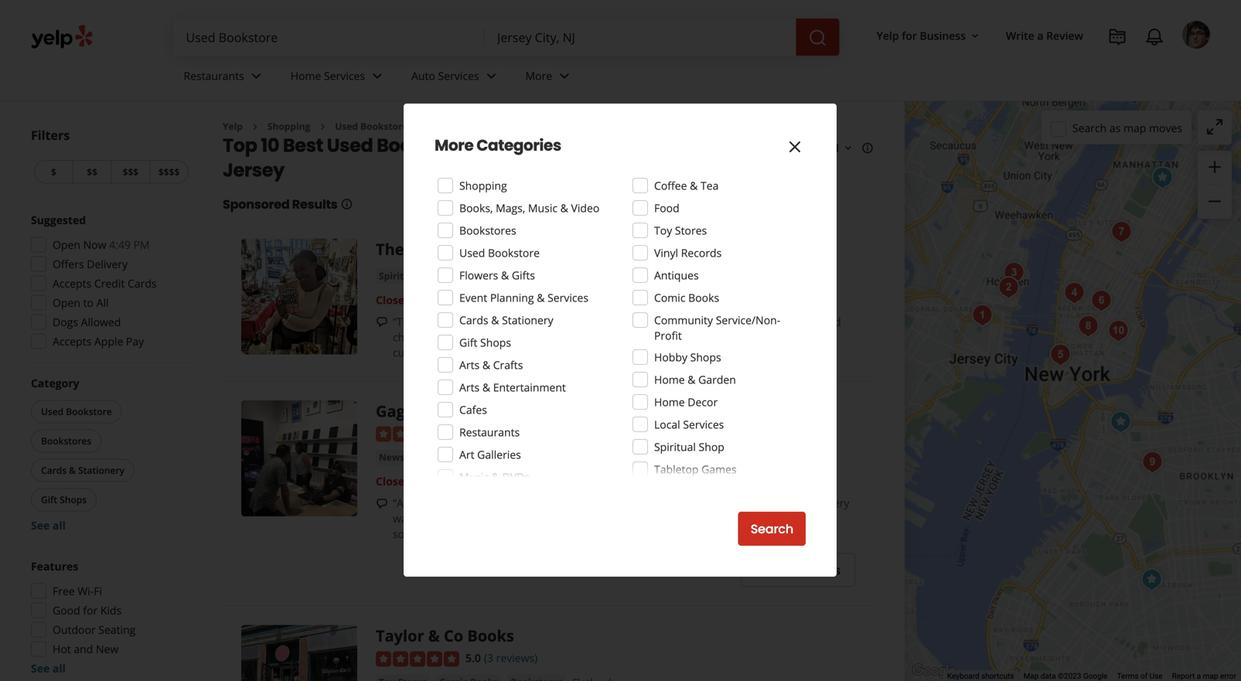 Task type: vqa. For each thing, say whether or not it's contained in the screenshot.
"The Statesman" link
no



Task type: describe. For each thing, give the bounding box(es) containing it.
new inside group
[[96, 642, 119, 657]]

art galleries inside button
[[509, 451, 567, 464]]

0 vertical spatial brooklyn
[[692, 269, 737, 284]]

16 chevron right v2 image
[[317, 121, 329, 133]]

arts & crafts
[[459, 358, 523, 372]]

newspapers & magazines button
[[376, 450, 500, 465]]

more link
[[513, 56, 586, 101]]

top 10 best used bookstore near jersey city, new jersey
[[223, 133, 675, 183]]

hot
[[53, 642, 71, 657]]

0 horizontal spatial bookstores button
[[31, 430, 102, 453]]

unnameable books image
[[1137, 447, 1168, 478]]

best
[[283, 133, 323, 158]]

& inside button
[[69, 464, 76, 477]]

group containing suggested
[[26, 212, 192, 354]]

a for report
[[1197, 672, 1201, 681]]

1 horizontal spatial used bookstore
[[335, 120, 408, 133]]

expand map image
[[1206, 117, 1224, 136]]

shops inside button
[[60, 493, 87, 506]]

located
[[498, 314, 535, 329]]

tabletop games
[[654, 462, 737, 477]]

and down service/non-
[[743, 330, 763, 344]]

few
[[602, 511, 621, 526]]

cards & stationery inside more categories dialog
[[459, 313, 553, 328]]

2 i from the left
[[611, 496, 614, 511]]

the down this
[[707, 511, 724, 526]]

yelp for business button
[[871, 22, 988, 50]]

home services
[[291, 69, 365, 83]]

home for home decor
[[654, 395, 685, 410]]

event planning & services
[[459, 290, 589, 305]]

sponsored results
[[223, 196, 338, 213]]

and right vibe, at the right top
[[822, 314, 841, 329]]

snow
[[505, 511, 532, 526]]

reviews) for gagosian shop
[[496, 426, 538, 441]]

more
[[456, 345, 485, 360]]

taylor
[[376, 625, 424, 647]]

shortcuts
[[982, 672, 1014, 681]]

local
[[654, 417, 680, 432]]

reviewer-
[[561, 496, 608, 511]]

1 horizontal spatial cards
[[128, 276, 157, 291]]

0 horizontal spatial as
[[443, 496, 454, 511]]

art galleries link
[[506, 450, 570, 465]]

accepts for accepts apple pay
[[53, 334, 91, 349]]

restaurants inside business categories element
[[184, 69, 244, 83]]

1 vertical spatial of
[[1141, 672, 1148, 681]]

and down "in"
[[532, 330, 552, 344]]

charm
[[393, 330, 425, 344]]

the bush doctor crystal factory link
[[376, 239, 623, 260]]

gagosian shop image
[[1147, 162, 1178, 193]]

vibe,
[[796, 314, 819, 329]]

closed
[[415, 511, 448, 526]]

0 vertical spatial shopping
[[267, 120, 310, 133]]

the right has
[[738, 314, 754, 329]]

get directions link
[[741, 553, 855, 587]]

5.0 link
[[466, 649, 481, 666]]

upper east side
[[641, 451, 720, 465]]

profit
[[654, 328, 682, 343]]

5.0
[[466, 651, 481, 666]]

downtown
[[613, 314, 666, 329]]

1 vertical spatial the bush doctor crystal factory image
[[1106, 407, 1137, 438]]

pay
[[126, 334, 144, 349]]

review
[[1046, 28, 1084, 43]]

gemstones & minerals
[[456, 269, 560, 282]]

closed for the
[[376, 293, 411, 307]]

get directions
[[756, 562, 841, 579]]

toy
[[654, 223, 672, 238]]

strand bookstore image
[[1086, 285, 1117, 316]]

for for business
[[902, 28, 917, 43]]

see for category
[[31, 518, 50, 533]]

delivery
[[87, 257, 128, 271]]

first
[[538, 496, 558, 511]]

cozy
[[442, 314, 464, 329]]

downtown brooklyn
[[634, 269, 737, 284]]

newspapers
[[379, 451, 436, 464]]

1 much from the left
[[412, 496, 440, 511]]

sponsored
[[223, 196, 290, 213]]

16 speech v2 image
[[376, 316, 388, 328]]

tomorrow
[[490, 474, 540, 489]]

services up heart
[[548, 290, 589, 305]]

google image
[[909, 661, 960, 681]]

cards & stationery button
[[31, 459, 135, 482]]

auto
[[411, 69, 435, 83]]

factory
[[565, 239, 623, 260]]

hot and new
[[53, 642, 119, 657]]

outdoor
[[53, 623, 96, 637]]

bookstore inside button
[[66, 405, 112, 418]]

16 chevron down v2 image
[[969, 30, 981, 42]]

bookstores inside more categories dialog
[[459, 223, 516, 238]]

16 speech v2 image
[[376, 498, 388, 510]]

suggested
[[31, 213, 86, 227]]

$
[[51, 166, 56, 178]]

5 star rating image
[[376, 651, 459, 667]]

cards & stationery inside button
[[41, 464, 125, 477]]

24 chevron down v2 image for auto services
[[482, 67, 501, 85]]

0 vertical spatial the bush doctor crystal factory image
[[241, 239, 357, 355]]

see all for category
[[31, 518, 66, 533]]

more categories dialog
[[0, 0, 1241, 681]]

to down want
[[473, 511, 483, 526]]

stores
[[675, 223, 707, 238]]

video
[[571, 201, 600, 215]]

to left be
[[490, 496, 501, 511]]

yelp link
[[223, 120, 243, 133]]

tabletop
[[654, 462, 699, 477]]

some…"
[[393, 527, 433, 541]]

shopping inside more categories dialog
[[459, 178, 507, 193]]

4.0 link
[[466, 425, 481, 441]]

flowers
[[459, 268, 498, 283]]

business
[[920, 28, 966, 43]]

downtown
[[634, 269, 689, 284]]

the right 'yes'
[[612, 330, 629, 344]]

space
[[467, 314, 496, 329]]

shop inside more categories dialog
[[699, 440, 725, 454]]

gift shops inside button
[[41, 493, 87, 506]]

1 horizontal spatial bookstores button
[[576, 450, 634, 465]]

left bank books image
[[1059, 278, 1090, 309]]

2 much from the left
[[663, 496, 692, 511]]

comic
[[654, 290, 686, 305]]

gagosian
[[376, 401, 447, 422]]

business categories element
[[171, 56, 1210, 101]]

art galleries button
[[506, 450, 570, 465]]

are
[[665, 330, 681, 344]]

service/non-
[[716, 313, 781, 328]]

around
[[667, 511, 704, 526]]

good for kids
[[53, 603, 122, 618]]

used inside button
[[41, 405, 64, 418]]

all for category
[[53, 518, 66, 533]]

data
[[1041, 672, 1056, 681]]

gift inside more categories dialog
[[459, 335, 478, 350]]

decor
[[688, 395, 718, 410]]

map for error
[[1203, 672, 1218, 681]]

yelp for yelp link
[[223, 120, 243, 133]]

city,
[[588, 133, 630, 158]]

the right be
[[519, 496, 536, 511]]

closed until friday
[[376, 293, 470, 307]]

galleries inside more categories dialog
[[477, 447, 521, 462]]

music & dvds
[[459, 470, 530, 485]]

$$$
[[123, 166, 139, 178]]

search as map moves
[[1073, 120, 1183, 135]]

outdoor seating
[[53, 623, 136, 637]]

used bookstore link
[[335, 120, 408, 133]]

0 horizontal spatial books
[[467, 625, 514, 647]]

the down want
[[486, 511, 502, 526]]

see all button for category
[[31, 518, 66, 533]]

0 vertical spatial music
[[528, 201, 558, 215]]

crystal
[[445, 330, 478, 344]]

stationery inside button
[[78, 464, 125, 477]]

"this
[[393, 314, 417, 329]]

zoom in image
[[1206, 158, 1224, 176]]

services for local services
[[683, 417, 724, 432]]

gagosian shop
[[376, 401, 489, 422]]

used bookstore inside button
[[41, 405, 112, 418]]

taylor & co books image
[[1137, 565, 1167, 596]]

& inside "button"
[[510, 269, 517, 282]]

used bookstore inside more categories dialog
[[459, 246, 540, 260]]

1 horizontal spatial shop
[[451, 401, 489, 422]]

"as much as i want to be the first reviewer- i can't say much on this day's visit as the gallery was closed due to the snow storm. spent few minutes around the gift shop to see some…"
[[393, 496, 850, 541]]

and inside group
[[74, 642, 93, 657]]

friday
[[440, 293, 470, 307]]

"as
[[393, 496, 409, 511]]

art inside more categories dialog
[[459, 447, 474, 462]]

spiritual inside "button"
[[379, 269, 418, 282]]

1 horizontal spatial 16 info v2 image
[[862, 142, 874, 154]]

toy stores
[[654, 223, 707, 238]]

(3 reviews) for taylor & co books
[[484, 651, 538, 666]]

2 vertical spatial bookstores
[[579, 451, 631, 464]]

(3 for gagosian shop
[[484, 426, 493, 441]]

arts for arts & crafts
[[459, 358, 480, 372]]

gift shops button
[[31, 488, 97, 512]]

used inside top 10 best used bookstore near jersey city, new jersey
[[327, 133, 373, 158]]

symposia bookstore image
[[999, 258, 1030, 288]]

2 horizontal spatial as
[[1110, 120, 1121, 135]]

newspapers & magazines link
[[376, 450, 500, 465]]



Task type: locate. For each thing, give the bounding box(es) containing it.
the
[[376, 239, 404, 260]]

taylor & co books
[[376, 625, 514, 647]]

cards & stationery up gift shops button
[[41, 464, 125, 477]]

1 horizontal spatial search
[[1073, 120, 1107, 135]]

shopping left 16 chevron right v2 image
[[267, 120, 310, 133]]

the mysterious bookshop image
[[1045, 340, 1076, 370]]

for inside "this tiny cozy space located in the heart of downtown brooklyn has the perfect vibe, and charm for crystal collectors and users. 'yes' the prices are reasonable and our customer…"
[[428, 330, 443, 344]]

yelp for yelp for business
[[877, 28, 899, 43]]

24 chevron down v2 image up 16 chevron right v2 icon
[[247, 67, 266, 85]]

magazines
[[448, 451, 497, 464]]

shops up arts & crafts
[[480, 335, 511, 350]]

24 chevron down v2 image for restaurants
[[247, 67, 266, 85]]

spiritual shop down local services
[[654, 440, 725, 454]]

more inside more link
[[526, 69, 552, 83]]

bookstores inside group
[[41, 435, 91, 447]]

book club bar image
[[1103, 316, 1134, 346]]

in
[[538, 314, 548, 329]]

open for open now 4:49 pm
[[53, 237, 80, 252]]

yelp for business
[[877, 28, 966, 43]]

1 vertical spatial more
[[435, 135, 474, 156]]

0 horizontal spatial yelp
[[223, 120, 243, 133]]

bookoff - new york image
[[1106, 217, 1137, 247]]

and down outdoor
[[74, 642, 93, 657]]

bookstores down used bookstore button
[[41, 435, 91, 447]]

for down 'tiny' on the top of page
[[428, 330, 443, 344]]

24 chevron down v2 image inside restaurants link
[[247, 67, 266, 85]]

0 vertical spatial more
[[526, 69, 552, 83]]

home up local
[[654, 395, 685, 410]]

features
[[31, 559, 78, 574]]

accepts down dogs on the left of the page
[[53, 334, 91, 349]]

0 horizontal spatial shops
[[60, 493, 87, 506]]

stationery down the event planning & services
[[502, 313, 553, 328]]

restaurants up yelp link
[[184, 69, 244, 83]]

(3 reviews) link for gagosian shop
[[484, 425, 538, 441]]

brooklyn inside "this tiny cozy space located in the heart of downtown brooklyn has the perfect vibe, and charm for crystal collectors and users. 'yes' the prices are reasonable and our customer…"
[[669, 314, 714, 329]]

1 vertical spatial until
[[414, 474, 437, 489]]

little city books image
[[993, 272, 1024, 303]]

shop inside "button"
[[421, 269, 444, 282]]

terms of use link
[[1117, 672, 1163, 681]]

map left error on the right bottom
[[1203, 672, 1218, 681]]

mags,
[[496, 201, 525, 215]]

1 horizontal spatial restaurants
[[459, 425, 520, 440]]

used up flowers
[[459, 246, 485, 260]]

reasonable
[[684, 330, 740, 344]]

shops
[[480, 335, 511, 350], [690, 350, 721, 365], [60, 493, 87, 506]]

& inside button
[[439, 451, 446, 464]]

music right the mags,
[[528, 201, 558, 215]]

jersey up sponsored
[[223, 157, 285, 183]]

0 vertical spatial stationery
[[502, 313, 553, 328]]

0 horizontal spatial jersey
[[223, 157, 285, 183]]

0 vertical spatial open
[[53, 237, 80, 252]]

until for the
[[414, 293, 437, 307]]

group containing category
[[28, 375, 192, 533]]

books down downtown brooklyn
[[688, 290, 719, 305]]

want
[[463, 496, 488, 511]]

cards inside button
[[41, 464, 67, 477]]

0 horizontal spatial more
[[435, 135, 474, 156]]

spiritual
[[379, 269, 418, 282], [654, 440, 696, 454]]

services for home services
[[324, 69, 365, 83]]

1 horizontal spatial shopping
[[459, 178, 507, 193]]

the up see
[[797, 496, 813, 511]]

group
[[1198, 151, 1232, 219], [26, 212, 192, 354], [28, 375, 192, 533], [26, 559, 192, 676]]

stationery
[[502, 313, 553, 328], [78, 464, 125, 477]]

1 open from the top
[[53, 237, 80, 252]]

of up 'yes'
[[600, 314, 610, 329]]

home decor
[[654, 395, 718, 410]]

0 vertical spatial spiritual shop
[[379, 269, 444, 282]]

gifts
[[512, 268, 535, 283]]

gagosian shop link
[[376, 401, 489, 422]]

0 horizontal spatial map
[[1124, 120, 1146, 135]]

1 horizontal spatial jersey
[[522, 133, 584, 158]]

2 horizontal spatial used bookstore
[[459, 246, 540, 260]]

hobby shops
[[654, 350, 721, 365]]

search down user actions element
[[1073, 120, 1107, 135]]

cards up gift shops button
[[41, 464, 67, 477]]

yelp left business in the right top of the page
[[877, 28, 899, 43]]

2 open from the top
[[53, 295, 80, 310]]

0 vertical spatial spiritual
[[379, 269, 418, 282]]

$$
[[87, 166, 97, 178]]

food
[[654, 201, 680, 215]]

closed for gagosian
[[376, 474, 411, 489]]

map
[[1124, 120, 1146, 135], [1203, 672, 1218, 681]]

2 closed from the top
[[376, 474, 411, 489]]

minerals
[[520, 269, 560, 282]]

shop up closed until friday
[[421, 269, 444, 282]]

shop up games
[[699, 440, 725, 454]]

1 vertical spatial (3 reviews)
[[484, 651, 538, 666]]

1 vertical spatial accepts
[[53, 334, 91, 349]]

bookstore inside more categories dialog
[[488, 246, 540, 260]]

0 horizontal spatial 16 info v2 image
[[341, 198, 353, 210]]

spiritual shop inside more categories dialog
[[654, 440, 725, 454]]

1 vertical spatial spiritual shop
[[654, 440, 725, 454]]

directions
[[780, 562, 841, 579]]

zoom out image
[[1206, 192, 1224, 211]]

all down hot
[[53, 661, 66, 676]]

much up closed
[[412, 496, 440, 511]]

music down 'magazines'
[[459, 470, 489, 485]]

2 24 chevron down v2 image from the left
[[555, 67, 574, 85]]

i up due at the left bottom
[[457, 496, 460, 511]]

more for more
[[526, 69, 552, 83]]

terms of use
[[1117, 672, 1163, 681]]

see all button down gift shops button
[[31, 518, 66, 533]]

1 horizontal spatial bookstores
[[459, 223, 516, 238]]

2 (3 reviews) link from the top
[[484, 649, 538, 666]]

arts for arts & entertainment
[[459, 380, 480, 395]]

new inside top 10 best used bookstore near jersey city, new jersey
[[634, 133, 675, 158]]

24 chevron down v2 image
[[247, 67, 266, 85], [482, 67, 501, 85]]

to inside group
[[83, 295, 94, 310]]

0 horizontal spatial shopping
[[267, 120, 310, 133]]

map left moves
[[1124, 120, 1146, 135]]

spiritual shop up closed until friday
[[379, 269, 444, 282]]

1 horizontal spatial 24 chevron down v2 image
[[482, 67, 501, 85]]

(3 reviews) for gagosian shop
[[484, 426, 538, 441]]

more categories
[[435, 135, 561, 156]]

map for moves
[[1124, 120, 1146, 135]]

cafes
[[459, 403, 487, 417]]

see all down hot
[[31, 661, 66, 676]]

gagosian shop image
[[241, 401, 357, 517]]

cards inside more categories dialog
[[459, 313, 488, 328]]

brooklyn
[[692, 269, 737, 284], [669, 314, 714, 329]]

1 vertical spatial 16 info v2 image
[[341, 198, 353, 210]]

brooklyn up are
[[669, 314, 714, 329]]

used bookstore button
[[31, 400, 122, 423]]

shops down cards & stationery button
[[60, 493, 87, 506]]

0 vertical spatial shop
[[421, 269, 444, 282]]

cards up the crystal
[[459, 313, 488, 328]]

1 vertical spatial see all
[[31, 661, 66, 676]]

0 horizontal spatial cards & stationery
[[41, 464, 125, 477]]

2 (3 from the top
[[484, 651, 493, 666]]

see for features
[[31, 661, 50, 676]]

used
[[335, 120, 358, 133], [327, 133, 373, 158], [459, 246, 485, 260], [41, 405, 64, 418]]

new up coffee
[[634, 133, 675, 158]]

gift shops down cards & stationery button
[[41, 493, 87, 506]]

all down gift shops button
[[53, 518, 66, 533]]

user actions element
[[864, 19, 1232, 114]]

0 horizontal spatial gift shops
[[41, 493, 87, 506]]

used inside more categories dialog
[[459, 246, 485, 260]]

close image
[[786, 138, 804, 156]]

0 horizontal spatial cards
[[41, 464, 67, 477]]

2 all from the top
[[53, 661, 66, 676]]

galleries inside button
[[526, 451, 567, 464]]

housing works bookstore image
[[1073, 311, 1104, 342]]

0 vertical spatial (3
[[484, 426, 493, 441]]

24 chevron down v2 image inside more link
[[555, 67, 574, 85]]

None search field
[[174, 19, 843, 56]]

1 vertical spatial a
[[1197, 672, 1201, 681]]

0 horizontal spatial music
[[459, 470, 489, 485]]

gift
[[726, 511, 743, 526]]

1 vertical spatial spiritual
[[654, 440, 696, 454]]

1 vertical spatial cards & stationery
[[41, 464, 125, 477]]

0 vertical spatial a
[[1037, 28, 1044, 43]]

1 all from the top
[[53, 518, 66, 533]]

1 vertical spatial books
[[467, 625, 514, 647]]

comic books
[[654, 290, 719, 305]]

0 vertical spatial used bookstore
[[335, 120, 408, 133]]

2 horizontal spatial cards
[[459, 313, 488, 328]]

for inside group
[[83, 603, 98, 618]]

community
[[654, 313, 713, 328]]

1 vertical spatial stationery
[[78, 464, 125, 477]]

books inside more categories dialog
[[688, 290, 719, 305]]

gift down space
[[459, 335, 478, 350]]

2 see from the top
[[31, 661, 50, 676]]

art up dvds
[[509, 451, 524, 464]]

our
[[765, 330, 783, 344]]

due
[[450, 511, 470, 526]]

1 horizontal spatial music
[[528, 201, 558, 215]]

1 24 chevron down v2 image from the left
[[247, 67, 266, 85]]

for inside button
[[902, 28, 917, 43]]

be
[[504, 496, 516, 511]]

1 horizontal spatial new
[[634, 133, 675, 158]]

0 vertical spatial yelp
[[877, 28, 899, 43]]

$$ button
[[73, 160, 111, 184]]

the right "in"
[[550, 314, 567, 329]]

storm.
[[535, 511, 568, 526]]

1 vertical spatial home
[[654, 372, 685, 387]]

0 vertical spatial restaurants
[[184, 69, 244, 83]]

1 horizontal spatial for
[[428, 330, 443, 344]]

0 horizontal spatial stationery
[[78, 464, 125, 477]]

crystal
[[507, 239, 561, 260]]

newspapers & magazines
[[379, 451, 497, 464]]

24 chevron down v2 image for home services
[[368, 67, 387, 85]]

more for more categories
[[435, 135, 474, 156]]

has
[[717, 314, 735, 329]]

search inside search button
[[751, 520, 794, 538]]

until up 'tiny' on the top of page
[[414, 293, 437, 307]]

2 vertical spatial home
[[654, 395, 685, 410]]

1 vertical spatial all
[[53, 661, 66, 676]]

see all for features
[[31, 661, 66, 676]]

spiritual down the
[[379, 269, 418, 282]]

more inside more categories dialog
[[435, 135, 474, 156]]

side
[[699, 451, 720, 465]]

stationery up gift shops button
[[78, 464, 125, 477]]

0 horizontal spatial shop
[[421, 269, 444, 282]]

0 vertical spatial see
[[31, 518, 50, 533]]

stationery inside more categories dialog
[[502, 313, 553, 328]]

art galleries inside more categories dialog
[[459, 447, 521, 462]]

1 vertical spatial search
[[751, 520, 794, 538]]

see all button
[[31, 518, 66, 533], [31, 661, 66, 676]]

write
[[1006, 28, 1035, 43]]

spiritual up tabletop
[[654, 440, 696, 454]]

4 star rating image
[[376, 427, 459, 442]]

cards right credit in the top of the page
[[128, 276, 157, 291]]

this
[[710, 496, 729, 511]]

24 chevron down v2 image for more
[[555, 67, 574, 85]]

search down visit
[[751, 520, 794, 538]]

home down the hobby
[[654, 372, 685, 387]]

2 24 chevron down v2 image from the left
[[482, 67, 501, 85]]

1 vertical spatial map
[[1203, 672, 1218, 681]]

the bush doctor crystal factory image
[[241, 239, 357, 355], [1106, 407, 1137, 438]]

art galleries up music & dvds
[[459, 447, 521, 462]]

2 arts from the top
[[459, 380, 480, 395]]

bookstore down category
[[66, 405, 112, 418]]

gift inside gift shops button
[[41, 493, 57, 506]]

2 horizontal spatial shops
[[690, 350, 721, 365]]

1 horizontal spatial map
[[1203, 672, 1218, 681]]

search image
[[809, 29, 827, 47]]

1 (3 reviews) link from the top
[[484, 425, 538, 441]]

2 accepts from the top
[[53, 334, 91, 349]]

closed up "this
[[376, 293, 411, 307]]

perfect
[[757, 314, 793, 329]]

all
[[96, 295, 109, 310]]

gift down cards & stationery button
[[41, 493, 57, 506]]

reviews) up art galleries button
[[496, 426, 538, 441]]

customer…"
[[393, 345, 453, 360]]

1 horizontal spatial 24 chevron down v2 image
[[555, 67, 574, 85]]

open now 4:49 pm
[[53, 237, 150, 252]]

hobby
[[654, 350, 688, 365]]

2 see all button from the top
[[31, 661, 66, 676]]

home for home & garden
[[654, 372, 685, 387]]

16 info v2 image
[[862, 142, 874, 154], [341, 198, 353, 210]]

yelp inside yelp for business button
[[877, 28, 899, 43]]

1 vertical spatial open
[[53, 295, 80, 310]]

1 vertical spatial see all button
[[31, 661, 66, 676]]

used bookstore right 16 chevron right v2 image
[[335, 120, 408, 133]]

used bookstore
[[335, 120, 408, 133], [459, 246, 540, 260], [41, 405, 112, 418]]

0 vertical spatial bookstores
[[459, 223, 516, 238]]

accepts for accepts credit cards
[[53, 276, 91, 291]]

1 vertical spatial music
[[459, 470, 489, 485]]

spiritual shop link
[[376, 268, 447, 284]]

accepts apple pay
[[53, 334, 144, 349]]

0 vertical spatial accepts
[[53, 276, 91, 291]]

see all button for features
[[31, 661, 66, 676]]

24 chevron down v2 image inside auto services 'link'
[[482, 67, 501, 85]]

bookstore inside top 10 best used bookstore near jersey city, new jersey
[[377, 133, 470, 158]]

1 see from the top
[[31, 518, 50, 533]]

bookstores link
[[576, 450, 634, 465]]

of inside "this tiny cozy space located in the heart of downtown brooklyn has the perfect vibe, and charm for crystal collectors and users. 'yes' the prices are reasonable and our customer…"
[[600, 314, 610, 329]]

(3 reviews) link for taylor & co books
[[484, 649, 538, 666]]

used right 16 chevron right v2 image
[[335, 120, 358, 133]]

1 vertical spatial brooklyn
[[669, 314, 714, 329]]

2 reviews) from the top
[[496, 651, 538, 666]]

0 horizontal spatial 24 chevron down v2 image
[[368, 67, 387, 85]]

0 horizontal spatial new
[[96, 642, 119, 657]]

dogs
[[53, 315, 78, 329]]

bookstores up reviewer-
[[579, 451, 631, 464]]

2 horizontal spatial for
[[902, 28, 917, 43]]

0 vertical spatial (3 reviews)
[[484, 426, 538, 441]]

galleries up dvds
[[526, 451, 567, 464]]

2 horizontal spatial shop
[[699, 440, 725, 454]]

1 24 chevron down v2 image from the left
[[368, 67, 387, 85]]

get
[[756, 562, 777, 579]]

more left near
[[435, 135, 474, 156]]

projects image
[[1108, 28, 1127, 46]]

arts down the crystal
[[459, 358, 480, 372]]

map region
[[874, 0, 1241, 681]]

as left moves
[[1110, 120, 1121, 135]]

tiny
[[420, 314, 439, 329]]

1 horizontal spatial of
[[1141, 672, 1148, 681]]

antiques
[[654, 268, 699, 283]]

(3 for taylor & co books
[[484, 651, 493, 666]]

spiritual shop inside "button"
[[379, 269, 444, 282]]

open up dogs on the left of the page
[[53, 295, 80, 310]]

24 chevron down v2 image inside home services 'link'
[[368, 67, 387, 85]]

spiritual inside more categories dialog
[[654, 440, 696, 454]]

accepts down offers
[[53, 276, 91, 291]]

keyboard shortcuts button
[[947, 671, 1014, 681]]

1 horizontal spatial much
[[663, 496, 692, 511]]

arts up cafes
[[459, 380, 480, 395]]

1 see all from the top
[[31, 518, 66, 533]]

1 vertical spatial for
[[428, 330, 443, 344]]

until down newspapers & magazines button
[[414, 474, 437, 489]]

garden
[[698, 372, 736, 387]]

search button
[[738, 512, 806, 546]]

reviews) for taylor & co books
[[496, 651, 538, 666]]

0 vertical spatial see all
[[31, 518, 66, 533]]

24 chevron down v2 image
[[368, 67, 387, 85], [555, 67, 574, 85]]

'yes'
[[587, 330, 610, 344]]

1 arts from the top
[[459, 358, 480, 372]]

2 until from the top
[[414, 474, 437, 489]]

the
[[550, 314, 567, 329], [738, 314, 754, 329], [612, 330, 629, 344], [519, 496, 536, 511], [797, 496, 813, 511], [486, 511, 502, 526], [707, 511, 724, 526]]

0 vertical spatial 16 info v2 image
[[862, 142, 874, 154]]

1 vertical spatial arts
[[459, 380, 480, 395]]

art galleries up dvds
[[509, 451, 567, 464]]

0 horizontal spatial galleries
[[477, 447, 521, 462]]

cards & stationery up collectors
[[459, 313, 553, 328]]

search for search
[[751, 520, 794, 538]]

16 info v2 image right close image
[[862, 142, 874, 154]]

2 (3 reviews) from the top
[[484, 651, 538, 666]]

much
[[412, 496, 440, 511], [663, 496, 692, 511]]

shops for garden
[[690, 350, 721, 365]]

shops for crafts
[[480, 335, 511, 350]]

1 horizontal spatial yelp
[[877, 28, 899, 43]]

closed until 10:00 am tomorrow
[[376, 474, 540, 489]]

restaurants link
[[171, 56, 278, 101]]

all for features
[[53, 661, 66, 676]]

shops down reasonable
[[690, 350, 721, 365]]

16 chevron right v2 image
[[249, 121, 261, 133]]

more
[[526, 69, 552, 83], [435, 135, 474, 156]]

word image
[[967, 300, 998, 331]]

until for gagosian
[[414, 474, 437, 489]]

as up due at the left bottom
[[443, 496, 454, 511]]

(3 reviews) up art galleries link
[[484, 426, 538, 441]]

16 info v2 image right results
[[341, 198, 353, 210]]

shop up 4.0 link
[[451, 401, 489, 422]]

search for search as map moves
[[1073, 120, 1107, 135]]

for up outdoor seating
[[83, 603, 98, 618]]

minutes
[[623, 511, 665, 526]]

2 vertical spatial for
[[83, 603, 98, 618]]

open for open to all
[[53, 295, 80, 310]]

0 horizontal spatial much
[[412, 496, 440, 511]]

0 horizontal spatial for
[[83, 603, 98, 618]]

a for write
[[1037, 28, 1044, 43]]

1 reviews) from the top
[[496, 426, 538, 441]]

to left all
[[83, 295, 94, 310]]

art down 4.0
[[459, 447, 474, 462]]

open up offers
[[53, 237, 80, 252]]

2 see all from the top
[[31, 661, 66, 676]]

services down "decor"
[[683, 417, 724, 432]]

0 vertical spatial see all button
[[31, 518, 66, 533]]

1 vertical spatial (3
[[484, 651, 493, 666]]

galleries
[[477, 447, 521, 462], [526, 451, 567, 464]]

day's
[[732, 496, 757, 511]]

1 until from the top
[[414, 293, 437, 307]]

restaurants inside more categories dialog
[[459, 425, 520, 440]]

much up around
[[663, 496, 692, 511]]

1 (3 reviews) from the top
[[484, 426, 538, 441]]

bookstore down auto
[[377, 133, 470, 158]]

of left use
[[1141, 672, 1148, 681]]

notifications image
[[1145, 28, 1164, 46]]

restaurants down cafes
[[459, 425, 520, 440]]

users.
[[554, 330, 585, 344]]

1 horizontal spatial galleries
[[526, 451, 567, 464]]

home up shopping link
[[291, 69, 321, 83]]

1 accepts from the top
[[53, 276, 91, 291]]

services up 16 chevron right v2 image
[[324, 69, 365, 83]]

1 see all button from the top
[[31, 518, 66, 533]]

home inside 'link'
[[291, 69, 321, 83]]

bookstore right 16 chevron right v2 image
[[360, 120, 408, 133]]

more link
[[456, 345, 485, 360]]

vinyl
[[654, 246, 678, 260]]

0 vertical spatial gift shops
[[459, 335, 511, 350]]

for for kids
[[83, 603, 98, 618]]

used right best
[[327, 133, 373, 158]]

group containing features
[[26, 559, 192, 676]]

0 vertical spatial all
[[53, 518, 66, 533]]

0 horizontal spatial a
[[1037, 28, 1044, 43]]

offers
[[53, 257, 84, 271]]

bookstore
[[360, 120, 408, 133], [377, 133, 470, 158], [488, 246, 540, 260], [66, 405, 112, 418]]

yelp left 16 chevron right v2 icon
[[223, 120, 243, 133]]

1 i from the left
[[457, 496, 460, 511]]

1 (3 from the top
[[484, 426, 493, 441]]

gift shops down space
[[459, 335, 511, 350]]

collectors
[[481, 330, 529, 344]]

1 vertical spatial shopping
[[459, 178, 507, 193]]

1 horizontal spatial books
[[688, 290, 719, 305]]

new down the seating
[[96, 642, 119, 657]]

art inside button
[[509, 451, 524, 464]]

i up few
[[611, 496, 614, 511]]

0 horizontal spatial art
[[459, 447, 474, 462]]

taylor & co books link
[[376, 625, 514, 647]]

services right auto
[[438, 69, 479, 83]]

home for home services
[[291, 69, 321, 83]]

1 vertical spatial bookstores
[[41, 435, 91, 447]]

to left see
[[773, 511, 784, 526]]

0 vertical spatial new
[[634, 133, 675, 158]]

0 vertical spatial cards
[[128, 276, 157, 291]]

a right write
[[1037, 28, 1044, 43]]

services for auto services
[[438, 69, 479, 83]]

1 horizontal spatial as
[[783, 496, 794, 511]]

more up categories
[[526, 69, 552, 83]]

$ button
[[34, 160, 73, 184]]

gift shops inside more categories dialog
[[459, 335, 511, 350]]

categories
[[477, 135, 561, 156]]

i
[[457, 496, 460, 511], [611, 496, 614, 511]]

&
[[690, 178, 698, 193], [560, 201, 568, 215], [501, 268, 509, 283], [510, 269, 517, 282], [537, 290, 545, 305], [491, 313, 499, 328], [482, 358, 490, 372], [688, 372, 696, 387], [482, 380, 490, 395], [439, 451, 446, 464], [69, 464, 76, 477], [492, 470, 500, 485], [428, 625, 440, 647]]

1 closed from the top
[[376, 293, 411, 307]]

pm
[[133, 237, 150, 252]]

0 horizontal spatial i
[[457, 496, 460, 511]]

closed
[[376, 293, 411, 307], [376, 474, 411, 489]]

0 horizontal spatial spiritual
[[379, 269, 418, 282]]



